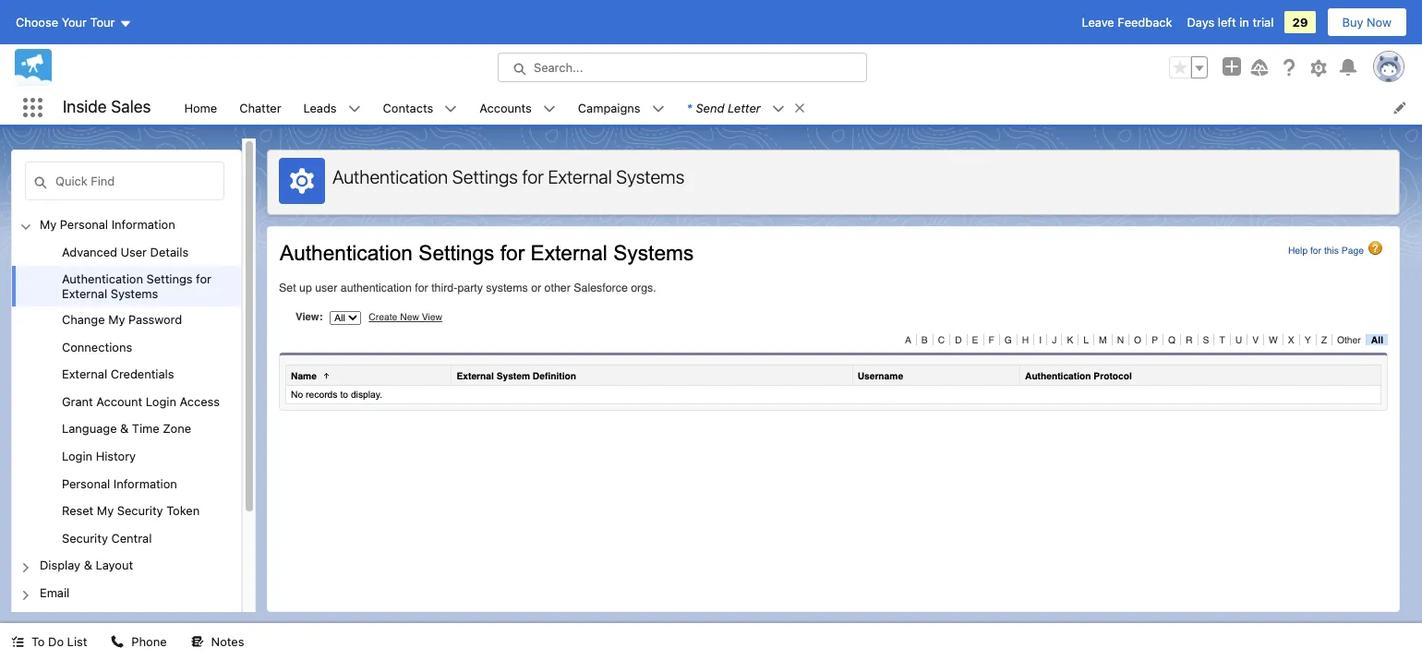 Task type: vqa. For each thing, say whether or not it's contained in the screenshot.
opening
no



Task type: describe. For each thing, give the bounding box(es) containing it.
my personal information tree item
[[12, 212, 241, 553]]

accounts list item
[[469, 91, 567, 125]]

list item containing *
[[676, 91, 814, 125]]

search... button
[[498, 53, 867, 82]]

setup tree tree
[[12, 212, 241, 660]]

settings inside tree item
[[146, 272, 193, 286]]

1 horizontal spatial login
[[146, 394, 176, 409]]

0 vertical spatial for
[[522, 166, 544, 188]]

personal information
[[62, 476, 177, 491]]

days left in trial
[[1187, 15, 1274, 30]]

text default image inside leads "list item"
[[348, 102, 361, 115]]

security central
[[62, 531, 152, 546]]

accounts
[[480, 100, 532, 115]]

do
[[48, 635, 64, 649]]

to do list button
[[0, 623, 98, 660]]

list containing home
[[173, 91, 1422, 125]]

1 horizontal spatial settings
[[452, 166, 518, 188]]

buy now
[[1343, 15, 1392, 30]]

language & time zone link
[[62, 422, 191, 438]]

text default image inside accounts list item
[[543, 102, 556, 115]]

external credentials link
[[62, 367, 174, 383]]

history
[[96, 449, 136, 464]]

inside
[[63, 97, 107, 117]]

tour
[[90, 15, 115, 30]]

search...
[[534, 60, 583, 75]]

0 vertical spatial my
[[40, 217, 57, 232]]

login history link
[[62, 449, 136, 465]]

systems inside tree item
[[111, 286, 158, 301]]

buy
[[1343, 15, 1364, 30]]

0 vertical spatial systems
[[616, 166, 685, 188]]

details
[[150, 244, 189, 259]]

reset my security token link
[[62, 504, 200, 520]]

buy now button
[[1327, 7, 1408, 37]]

authentication settings for external systems tree item
[[12, 266, 241, 307]]

my for reset
[[97, 504, 114, 518]]

for inside tree item
[[196, 272, 212, 286]]

information inside "link"
[[113, 476, 177, 491]]

choose your tour button
[[15, 7, 133, 37]]

external credentials
[[62, 367, 174, 382]]

advanced user details link
[[62, 244, 189, 261]]

connections link
[[62, 340, 132, 356]]

sales
[[111, 97, 151, 117]]

0 vertical spatial information
[[111, 217, 175, 232]]

0 vertical spatial personal
[[60, 217, 108, 232]]

leads
[[303, 100, 337, 115]]

* send letter
[[687, 100, 761, 115]]

my for change
[[108, 312, 125, 327]]

left
[[1218, 15, 1237, 30]]

contacts
[[383, 100, 433, 115]]

external inside tree item
[[62, 286, 107, 301]]

leave feedback link
[[1082, 15, 1173, 30]]

phone
[[132, 635, 167, 649]]

user
[[121, 244, 147, 259]]

notes
[[211, 635, 244, 649]]

list
[[67, 635, 87, 649]]

advanced
[[62, 244, 117, 259]]

zone
[[163, 422, 191, 436]]

account
[[96, 394, 143, 409]]

layout
[[96, 558, 133, 573]]

phone button
[[100, 623, 178, 660]]

token
[[166, 504, 200, 518]]

credentials
[[111, 367, 174, 382]]



Task type: locate. For each thing, give the bounding box(es) containing it.
campaigns link
[[567, 91, 652, 125]]

29
[[1293, 15, 1308, 30]]

text default image right leads at the top left of page
[[348, 102, 361, 115]]

settings
[[452, 166, 518, 188], [146, 272, 193, 286]]

text default image right the letter
[[793, 101, 806, 114]]

personal up the advanced
[[60, 217, 108, 232]]

1 horizontal spatial authentication settings for external systems
[[333, 166, 685, 188]]

personal
[[60, 217, 108, 232], [62, 476, 110, 491]]

0 vertical spatial &
[[120, 422, 129, 436]]

email
[[40, 586, 70, 600]]

1 vertical spatial authentication
[[62, 272, 143, 286]]

security up the display & layout
[[62, 531, 108, 546]]

information
[[111, 217, 175, 232], [113, 476, 177, 491]]

external up change
[[62, 286, 107, 301]]

leads link
[[292, 91, 348, 125]]

change
[[62, 312, 105, 327]]

home
[[184, 100, 217, 115]]

change my password link
[[62, 312, 182, 329]]

display & layout link
[[40, 558, 133, 574]]

grant account login access
[[62, 394, 220, 409]]

personal up reset
[[62, 476, 110, 491]]

advanced user details
[[62, 244, 189, 259]]

0 horizontal spatial login
[[62, 449, 92, 464]]

1 vertical spatial settings
[[146, 272, 193, 286]]

authentication settings for external systems
[[333, 166, 685, 188], [62, 272, 212, 301]]

1 horizontal spatial text default image
[[445, 102, 458, 115]]

feedback
[[1118, 15, 1173, 30]]

text default image down "search..."
[[543, 102, 556, 115]]

text default image
[[793, 101, 806, 114], [445, 102, 458, 115], [111, 636, 124, 649]]

external up the grant
[[62, 367, 107, 382]]

campaigns list item
[[567, 91, 676, 125]]

0 horizontal spatial group
[[12, 239, 241, 553]]

for
[[522, 166, 544, 188], [196, 272, 212, 286]]

information up reset my security token
[[113, 476, 177, 491]]

group
[[1169, 56, 1208, 79], [12, 239, 241, 553]]

choose your tour
[[16, 15, 115, 30]]

display & layout
[[40, 558, 133, 573]]

my personal information link
[[40, 217, 175, 233]]

display
[[40, 558, 80, 573]]

& for language
[[120, 422, 129, 436]]

2 vertical spatial my
[[97, 504, 114, 518]]

& left layout
[[84, 558, 92, 573]]

chatter image
[[12, 607, 241, 635]]

choose
[[16, 15, 58, 30]]

systems down campaigns list item
[[616, 166, 685, 188]]

list item
[[676, 91, 814, 125]]

text default image inside list item
[[793, 101, 806, 114]]

personal information link
[[62, 476, 177, 493]]

0 horizontal spatial &
[[84, 558, 92, 573]]

0 horizontal spatial for
[[196, 272, 212, 286]]

in
[[1240, 15, 1250, 30]]

&
[[120, 422, 129, 436], [84, 558, 92, 573]]

chatter
[[239, 100, 281, 115]]

now
[[1367, 15, 1392, 30]]

1 vertical spatial &
[[84, 558, 92, 573]]

1 horizontal spatial &
[[120, 422, 129, 436]]

contacts list item
[[372, 91, 469, 125]]

leave feedback
[[1082, 15, 1173, 30]]

0 horizontal spatial text default image
[[111, 636, 124, 649]]

1 vertical spatial group
[[12, 239, 241, 553]]

text default image inside phone button
[[111, 636, 124, 649]]

authentication settings for external systems down user
[[62, 272, 212, 301]]

information up user
[[111, 217, 175, 232]]

my personal information
[[40, 217, 175, 232]]

0 vertical spatial authentication settings for external systems
[[333, 166, 685, 188]]

send
[[696, 100, 725, 115]]

2 horizontal spatial text default image
[[793, 101, 806, 114]]

1 horizontal spatial authentication
[[333, 166, 448, 188]]

time
[[132, 422, 159, 436]]

systems up change my password
[[111, 286, 158, 301]]

authentication down contacts
[[333, 166, 448, 188]]

1 vertical spatial systems
[[111, 286, 158, 301]]

my
[[40, 217, 57, 232], [108, 312, 125, 327], [97, 504, 114, 518]]

settings down accounts link
[[452, 166, 518, 188]]

accounts link
[[469, 91, 543, 125]]

contacts link
[[372, 91, 445, 125]]

inside sales
[[63, 97, 151, 117]]

grant
[[62, 394, 93, 409]]

home link
[[173, 91, 228, 125]]

authentication down the advanced
[[62, 272, 143, 286]]

text default image down "chatter" 'image'
[[111, 636, 124, 649]]

text default image inside contacts list item
[[445, 102, 458, 115]]

0 vertical spatial settings
[[452, 166, 518, 188]]

1 horizontal spatial security
[[117, 504, 163, 518]]

text default image left notes
[[191, 636, 204, 649]]

text default image right contacts
[[445, 102, 458, 115]]

0 horizontal spatial authentication settings for external systems
[[62, 272, 212, 301]]

list
[[173, 91, 1422, 125]]

1 vertical spatial for
[[196, 272, 212, 286]]

*
[[687, 100, 692, 115]]

1 vertical spatial information
[[113, 476, 177, 491]]

to
[[31, 635, 45, 649]]

0 vertical spatial authentication
[[333, 166, 448, 188]]

authentication settings for external systems down accounts link
[[333, 166, 685, 188]]

group containing advanced user details
[[12, 239, 241, 553]]

access
[[180, 394, 220, 409]]

notes button
[[180, 623, 255, 660]]

language
[[62, 422, 117, 436]]

your
[[62, 15, 87, 30]]

personal inside "link"
[[62, 476, 110, 491]]

& for display
[[84, 558, 92, 573]]

external
[[548, 166, 612, 188], [62, 286, 107, 301], [62, 367, 107, 382]]

connections
[[62, 340, 132, 354]]

text default image inside notes 'button'
[[191, 636, 204, 649]]

login history
[[62, 449, 136, 464]]

systems
[[616, 166, 685, 188], [111, 286, 158, 301]]

authentication inside tree item
[[62, 272, 143, 286]]

& left time
[[120, 422, 129, 436]]

reset
[[62, 504, 94, 518]]

grant account login access link
[[62, 394, 220, 411]]

authentication settings for external systems inside tree item
[[62, 272, 212, 301]]

security
[[117, 504, 163, 518], [62, 531, 108, 546]]

trial
[[1253, 15, 1274, 30]]

campaigns
[[578, 100, 641, 115]]

0 horizontal spatial settings
[[146, 272, 193, 286]]

1 vertical spatial personal
[[62, 476, 110, 491]]

1 vertical spatial authentication settings for external systems
[[62, 272, 212, 301]]

days
[[1187, 15, 1215, 30]]

text default image inside to do list button
[[11, 636, 24, 649]]

0 horizontal spatial authentication
[[62, 272, 143, 286]]

language & time zone
[[62, 422, 191, 436]]

& inside group
[[120, 422, 129, 436]]

1 horizontal spatial for
[[522, 166, 544, 188]]

security up central
[[117, 504, 163, 518]]

login up time
[[146, 394, 176, 409]]

external down campaigns link
[[548, 166, 612, 188]]

0 vertical spatial security
[[117, 504, 163, 518]]

chatter link
[[228, 91, 292, 125]]

0 vertical spatial login
[[146, 394, 176, 409]]

text default image
[[348, 102, 361, 115], [543, 102, 556, 115], [11, 636, 24, 649], [191, 636, 204, 649]]

1 vertical spatial login
[[62, 449, 92, 464]]

to do list
[[31, 635, 87, 649]]

text default image left to
[[11, 636, 24, 649]]

Quick Find search field
[[25, 162, 224, 200]]

change my password
[[62, 312, 182, 327]]

1 vertical spatial my
[[108, 312, 125, 327]]

1 horizontal spatial group
[[1169, 56, 1208, 79]]

reset my security token
[[62, 504, 200, 518]]

leads list item
[[292, 91, 372, 125]]

letter
[[728, 100, 761, 115]]

authentication settings for external systems link
[[62, 272, 241, 301]]

0 vertical spatial external
[[548, 166, 612, 188]]

0 vertical spatial group
[[1169, 56, 1208, 79]]

authentication
[[333, 166, 448, 188], [62, 272, 143, 286]]

1 vertical spatial security
[[62, 531, 108, 546]]

0 horizontal spatial systems
[[111, 286, 158, 301]]

2 vertical spatial external
[[62, 367, 107, 382]]

1 horizontal spatial systems
[[616, 166, 685, 188]]

leave
[[1082, 15, 1115, 30]]

security central link
[[62, 531, 152, 547]]

password
[[128, 312, 182, 327]]

email link
[[40, 586, 70, 602]]

central
[[111, 531, 152, 546]]

settings down details
[[146, 272, 193, 286]]

0 horizontal spatial security
[[62, 531, 108, 546]]

login down language
[[62, 449, 92, 464]]

1 vertical spatial external
[[62, 286, 107, 301]]



